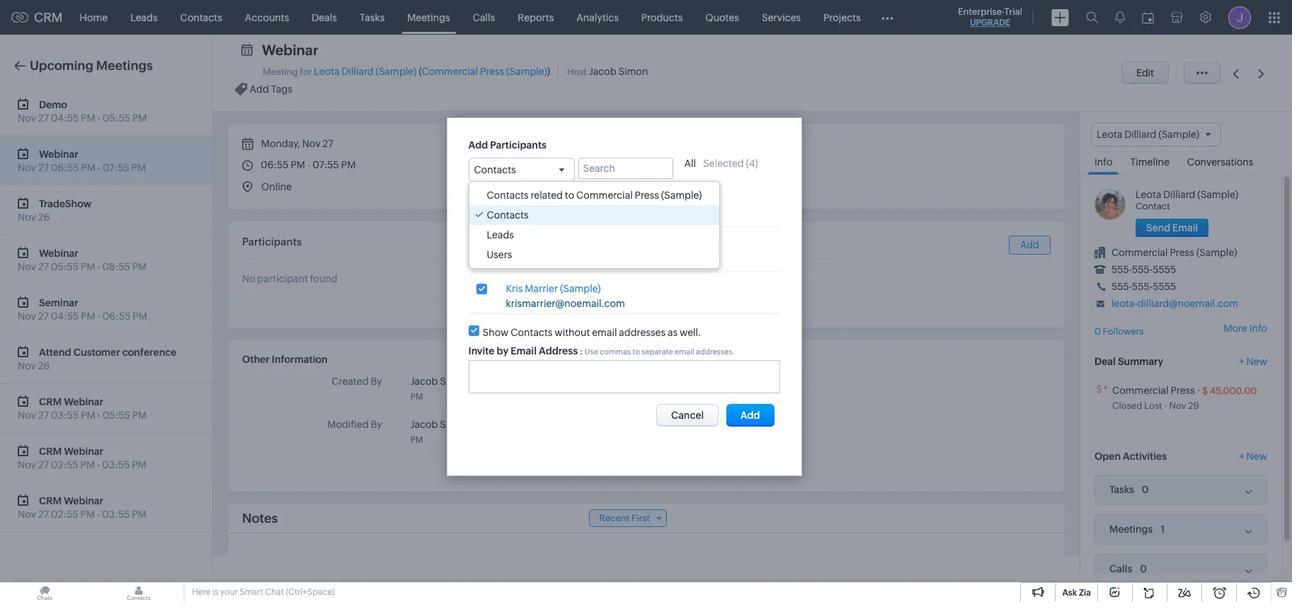 Task type: describe. For each thing, give the bounding box(es) containing it.
jacob simon for modified by
[[411, 419, 470, 431]]

2023 for modified by
[[529, 421, 550, 431]]

0 horizontal spatial dilliard
[[342, 66, 374, 77]]

1 crm webinar nov 27 02:55 pm - 03:55 pm from the top
[[18, 446, 147, 471]]

ask zia
[[1063, 589, 1092, 599]]

Contacts field
[[469, 158, 575, 182]]

zia
[[1080, 589, 1092, 599]]

webinar inside webinar nov 27 05:55 pm - 08:55 pm
[[39, 248, 79, 259]]

contacts image
[[94, 583, 183, 603]]

recent
[[600, 514, 630, 524]]

26 inside attend customer conference nov 26
[[38, 361, 50, 372]]

jacob for created by
[[411, 376, 438, 387]]

06:55 pm - 07:55 pm
[[261, 159, 356, 171]]

conference
[[122, 347, 177, 358]]

leota- inside leota dilliard (sample) leota-dilliard@noemail.com
[[506, 207, 532, 219]]

without
[[555, 327, 590, 338]]

12:55 for created by
[[551, 378, 572, 387]]

simon for created by
[[440, 376, 470, 387]]

information
[[272, 354, 328, 366]]

mon, for modified by
[[479, 421, 499, 431]]

0 horizontal spatial leota dilliard (sample) link
[[314, 66, 417, 77]]

0 vertical spatial meetings
[[408, 12, 450, 23]]

06:55 inside webinar nov 27 06:55 pm - 07:55 pm
[[51, 162, 79, 174]]

1 horizontal spatial )
[[755, 158, 758, 169]]

more
[[1224, 323, 1248, 335]]

0 horizontal spatial ·
[[1165, 401, 1168, 411]]

05:55 inside webinar nov 27 05:55 pm - 08:55 pm
[[51, 261, 79, 273]]

add for tags
[[250, 84, 269, 95]]

quotes link
[[694, 0, 751, 34]]

1 5555 from the top
[[1153, 264, 1177, 276]]

leota dilliard (sample) leota-dilliard@noemail.com
[[506, 192, 633, 219]]

sage-
[[506, 253, 531, 264]]

activities
[[1124, 451, 1167, 462]]

notes
[[242, 511, 278, 526]]

modified
[[327, 419, 369, 431]]

timeline
[[1131, 157, 1170, 168]]

commercial press (sample)
[[1112, 247, 1238, 259]]

27 inside webinar nov 27 06:55 pm - 07:55 pm
[[38, 162, 49, 174]]

2 + from the top
[[1240, 451, 1245, 462]]

home
[[80, 12, 108, 23]]

tree containing contacts related to commercial press (sample)
[[469, 182, 720, 268]]

services
[[762, 12, 801, 23]]

nov inside the demo nov 27 04:55 pm - 05:55 pm
[[18, 113, 36, 124]]

krismarrier@noemail.com
[[506, 298, 625, 309]]

deal
[[1095, 356, 1116, 367]]

signals element
[[1107, 0, 1134, 35]]

webinar nov 27 06:55 pm - 07:55 pm
[[18, 148, 146, 174]]

12:55 for modified by
[[551, 421, 572, 431]]

nov inside tradeshow nov 26
[[18, 212, 36, 223]]

45,000.00
[[1211, 386, 1258, 396]]

your
[[220, 588, 238, 598]]

accounts
[[245, 12, 289, 23]]

nov inside attend customer conference nov 26
[[18, 361, 36, 372]]

address
[[539, 345, 578, 357]]

analytics link
[[565, 0, 630, 34]]

add for participants
[[469, 139, 488, 151]]

other information
[[242, 354, 328, 366]]

contacts related to commercial press (sample)
[[487, 190, 702, 201]]

2 02:55 from the top
[[51, 509, 78, 521]]

sage wieser (sample) sage-wieser@noemail.uk
[[506, 238, 621, 264]]

1 vertical spatial (
[[746, 158, 749, 169]]

1 vertical spatial leads
[[487, 229, 514, 241]]

by for created by
[[371, 376, 382, 387]]

dilliard for leota dilliard (sample) contact
[[1164, 189, 1196, 201]]

signals image
[[1116, 11, 1126, 23]]

cancel
[[671, 410, 704, 421]]

kris marrier (sample) krismarrier@noemail.com
[[506, 283, 625, 309]]

customer
[[73, 347, 120, 358]]

contacts inside field
[[474, 164, 516, 175]]

by
[[497, 345, 509, 357]]

0 horizontal spatial to
[[565, 190, 575, 201]]

2 crm webinar nov 27 02:55 pm - 03:55 pm from the top
[[18, 496, 147, 521]]

by for modified by
[[371, 419, 382, 431]]

as
[[668, 327, 678, 338]]

email inside the invite by email address : use commas to separate email addresses.
[[675, 348, 695, 356]]

monday, nov 27
[[259, 138, 333, 149]]

participant
[[258, 273, 308, 285]]

separate
[[642, 348, 673, 356]]

projects
[[824, 12, 861, 23]]

4
[[749, 158, 755, 169]]

all selected ( 4 )
[[685, 158, 758, 169]]

contacts link
[[169, 0, 234, 34]]

0 horizontal spatial )
[[547, 66, 550, 77]]

chat
[[265, 588, 284, 598]]

kris marrier (sample) link
[[506, 283, 601, 295]]

demo nov 27 04:55 pm - 05:55 pm
[[18, 99, 147, 124]]

host jacob simon
[[567, 66, 649, 77]]

created by
[[332, 376, 382, 387]]

27 inside webinar nov 27 05:55 pm - 08:55 pm
[[38, 261, 49, 273]]

26 inside tradeshow nov 26
[[38, 212, 50, 223]]

- inside the demo nov 27 04:55 pm - 05:55 pm
[[98, 113, 101, 124]]

monday,
[[261, 138, 300, 149]]

more info
[[1224, 323, 1268, 335]]

attend customer conference nov 26
[[18, 347, 177, 372]]

reports
[[518, 12, 554, 23]]

2 vertical spatial add
[[1021, 239, 1040, 251]]

show
[[483, 327, 509, 338]]

06:55 inside seminar nov 27 04:55 pm - 06:55 pm
[[103, 311, 131, 322]]

online
[[261, 181, 292, 193]]

tasks link
[[348, 0, 396, 34]]

enterprise-
[[958, 6, 1005, 17]]

sage
[[506, 238, 529, 249]]

all
[[685, 158, 696, 169]]

tradeshow nov 26
[[18, 198, 92, 223]]

1 horizontal spatial commercial press (sample) link
[[1112, 247, 1238, 259]]

2 + new from the top
[[1240, 451, 1268, 462]]

host
[[567, 67, 587, 77]]

commercial press link
[[1113, 385, 1196, 396]]

(sample) left host
[[507, 66, 547, 77]]

email
[[511, 345, 537, 357]]

ask
[[1063, 589, 1078, 599]]

webinar inside webinar nov 27 06:55 pm - 07:55 pm
[[39, 148, 79, 160]]

press up "leota-dilliard@noemail.com"
[[1171, 247, 1195, 259]]

(sample) down leota dilliard (sample) contact
[[1197, 247, 1238, 259]]

meeting
[[263, 67, 298, 77]]

commercial down meetings link
[[422, 66, 478, 77]]

1 horizontal spatial leota-
[[1112, 298, 1138, 310]]

Search text field
[[578, 158, 673, 179]]

contacts up email
[[511, 327, 553, 338]]

leota-dilliard@noemail.com link
[[1112, 298, 1239, 310]]

commercial inside tree
[[577, 190, 633, 201]]

27 inside seminar nov 27 04:55 pm - 06:55 pm
[[38, 311, 49, 322]]

addresses.
[[696, 348, 735, 356]]

upgrade
[[970, 18, 1011, 28]]

0 horizontal spatial commercial press (sample) link
[[422, 66, 547, 77]]

to inside the invite by email address : use commas to separate email addresses.
[[633, 348, 640, 356]]

leads inside 'link'
[[130, 12, 158, 23]]

07:55 inside webinar nov 27 06:55 pm - 07:55 pm
[[103, 162, 129, 174]]

0 vertical spatial jacob
[[589, 66, 617, 77]]

08:55
[[102, 261, 130, 273]]

contacts up sage
[[487, 209, 529, 221]]

wieser
[[531, 238, 563, 249]]

calls
[[473, 12, 495, 23]]

is
[[212, 588, 219, 598]]

crm webinar nov 27 03:55 pm - 05:55 pm
[[18, 396, 147, 421]]

summary
[[1118, 356, 1164, 367]]

conversations
[[1188, 157, 1254, 168]]



Task type: vqa. For each thing, say whether or not it's contained in the screenshot.
from to the bottom
no



Task type: locate. For each thing, give the bounding box(es) containing it.
0 vertical spatial 04:55
[[51, 113, 79, 124]]

1 vertical spatial )
[[755, 158, 758, 169]]

0 vertical spatial add
[[250, 84, 269, 95]]

info link
[[1088, 147, 1120, 175]]

press down search text box
[[635, 190, 659, 201]]

06:55 up online
[[261, 159, 289, 171]]

04:55 inside the demo nov 27 04:55 pm - 05:55 pm
[[51, 113, 79, 124]]

) left host
[[547, 66, 550, 77]]

2 26 from the top
[[38, 361, 50, 372]]

555-555-5555 up leota-dilliard@noemail.com link
[[1112, 281, 1177, 293]]

lost
[[1145, 401, 1163, 411]]

2 mon, 27 nov 2023 12:55 pm from the top
[[411, 421, 572, 446]]

+ new
[[1240, 356, 1268, 367], [1240, 451, 1268, 462]]

0 vertical spatial email
[[592, 327, 617, 338]]

nov inside crm webinar nov 27 03:55 pm - 05:55 pm
[[18, 410, 36, 421]]

+
[[1240, 356, 1245, 367], [1240, 451, 1245, 462]]

cancel link
[[657, 404, 719, 427]]

0 horizontal spatial meetings
[[96, 58, 153, 73]]

tree
[[469, 182, 720, 268]]

meetings left calls
[[408, 12, 450, 23]]

meetings
[[408, 12, 450, 23], [96, 58, 153, 73]]

leota right for
[[314, 66, 340, 77]]

0
[[1095, 327, 1101, 337]]

email up the invite by email address : use commas to separate email addresses.
[[592, 327, 617, 338]]

+ new link
[[1240, 356, 1268, 375]]

1 26 from the top
[[38, 212, 50, 223]]

1 vertical spatial 2023
[[529, 421, 550, 431]]

users
[[487, 249, 513, 260]]

1 vertical spatial email
[[675, 348, 695, 356]]

projects link
[[813, 0, 873, 34]]

0 vertical spatial crm webinar nov 27 02:55 pm - 03:55 pm
[[18, 446, 147, 471]]

1 horizontal spatial dilliard
[[534, 192, 566, 204]]

leota- up followers
[[1112, 298, 1138, 310]]

+ down '45,000.00'
[[1240, 451, 1245, 462]]

nov inside commercial press · $ 45,000.00 closed lost · nov 29
[[1170, 401, 1187, 411]]

(sample) inside leota dilliard (sample) contact
[[1198, 189, 1239, 201]]

03:55 inside crm webinar nov 27 03:55 pm - 05:55 pm
[[51, 410, 79, 421]]

2023 for created by
[[529, 378, 550, 387]]

smart
[[240, 588, 263, 598]]

show contacts without email addresses as well.
[[483, 327, 701, 338]]

add link
[[1009, 236, 1051, 255]]

· right lost
[[1165, 401, 1168, 411]]

nov inside seminar nov 27 04:55 pm - 06:55 pm
[[18, 311, 36, 322]]

accounts link
[[234, 0, 301, 34]]

commercial
[[422, 66, 478, 77], [577, 190, 633, 201], [1112, 247, 1169, 259], [1113, 385, 1169, 396]]

04:55 for demo
[[51, 113, 79, 124]]

webinar inside crm webinar nov 27 03:55 pm - 05:55 pm
[[64, 396, 104, 408]]

1 horizontal spatial 06:55
[[103, 311, 131, 322]]

0 vertical spatial participants
[[490, 139, 547, 151]]

demo
[[39, 99, 67, 110]]

1 horizontal spatial ·
[[1198, 385, 1201, 396]]

0 vertical spatial simon
[[619, 66, 649, 77]]

info right more
[[1250, 323, 1268, 335]]

1 vertical spatial info
[[1250, 323, 1268, 335]]

jacob simon
[[411, 376, 470, 387], [411, 419, 470, 431]]

5555 up leota-dilliard@noemail.com link
[[1153, 281, 1177, 293]]

2 horizontal spatial add
[[1021, 239, 1040, 251]]

commercial up lost
[[1113, 385, 1169, 396]]

dilliard right for
[[342, 66, 374, 77]]

1 vertical spatial 12:55
[[551, 421, 572, 431]]

nov inside webinar nov 27 06:55 pm - 07:55 pm
[[18, 162, 36, 174]]

jacob simon for created by
[[411, 376, 470, 387]]

2 horizontal spatial leota dilliard (sample) link
[[1136, 189, 1239, 201]]

dilliard@noemail.com down commercial press (sample)
[[1138, 298, 1239, 310]]

contacts down add participants at the left top
[[474, 164, 516, 175]]

press inside commercial press · $ 45,000.00 closed lost · nov 29
[[1171, 385, 1196, 396]]

leota down contacts field
[[506, 192, 532, 204]]

0 vertical spatial (
[[419, 66, 422, 77]]

1 vertical spatial 555-555-5555
[[1112, 281, 1177, 293]]

1 vertical spatial 05:55
[[51, 261, 79, 273]]

0 vertical spatial 555-555-5555
[[1112, 264, 1177, 276]]

previous record image
[[1233, 69, 1240, 78]]

new down "more info" link
[[1247, 356, 1268, 367]]

(sample) right related at the left
[[568, 192, 609, 204]]

simon for modified by
[[440, 419, 470, 431]]

dilliard inside leota dilliard (sample) leota-dilliard@noemail.com
[[534, 192, 566, 204]]

1 horizontal spatial (
[[746, 158, 749, 169]]

selected
[[703, 158, 744, 169]]

2 12:55 from the top
[[551, 421, 572, 431]]

0 vertical spatial to
[[565, 190, 575, 201]]

0 vertical spatial mon,
[[479, 378, 499, 387]]

attend
[[39, 347, 71, 358]]

2 04:55 from the top
[[51, 311, 79, 322]]

closed
[[1113, 401, 1143, 411]]

1 horizontal spatial leota
[[506, 192, 532, 204]]

commercial down contact at right
[[1112, 247, 1169, 259]]

0 horizontal spatial dilliard@noemail.com
[[532, 207, 633, 219]]

1 horizontal spatial dilliard@noemail.com
[[1138, 298, 1239, 310]]

1 horizontal spatial leads
[[487, 229, 514, 241]]

None button
[[1122, 62, 1170, 84], [1136, 219, 1209, 237], [727, 404, 775, 427], [1122, 62, 1170, 84], [1136, 219, 1209, 237], [727, 404, 775, 427]]

press down calls
[[480, 66, 505, 77]]

dilliard for leota dilliard (sample) leota-dilliard@noemail.com
[[534, 192, 566, 204]]

5555 down commercial press (sample)
[[1153, 264, 1177, 276]]

$
[[1203, 386, 1209, 396]]

) right selected
[[755, 158, 758, 169]]

products
[[642, 12, 683, 23]]

1 + new from the top
[[1240, 356, 1268, 367]]

1 vertical spatial 04:55
[[51, 311, 79, 322]]

by
[[371, 376, 382, 387], [371, 419, 382, 431]]

leota dilliard (sample) link up contact at right
[[1136, 189, 1239, 201]]

1 horizontal spatial add
[[469, 139, 488, 151]]

new down '45,000.00'
[[1247, 451, 1268, 462]]

meeting for leota dilliard (sample) ( commercial press (sample) )
[[263, 66, 550, 77]]

( down meetings link
[[419, 66, 422, 77]]

05:55 inside the demo nov 27 04:55 pm - 05:55 pm
[[103, 113, 130, 124]]

0 horizontal spatial add
[[250, 84, 269, 95]]

leota inside leota dilliard (sample) leota-dilliard@noemail.com
[[506, 192, 532, 204]]

0 vertical spatial by
[[371, 376, 382, 387]]

1 02:55 from the top
[[51, 460, 78, 471]]

- inside crm webinar nov 27 03:55 pm - 05:55 pm
[[97, 410, 100, 421]]

0 vertical spatial 05:55
[[103, 113, 130, 124]]

0 vertical spatial 2023
[[529, 378, 550, 387]]

07:55
[[312, 159, 339, 171], [103, 162, 129, 174]]

leota-
[[506, 207, 532, 219], [1112, 298, 1138, 310]]

1 vertical spatial 02:55
[[51, 509, 78, 521]]

06:55 up customer
[[103, 311, 131, 322]]

0 vertical spatial 12:55
[[551, 378, 572, 387]]

05:55 inside crm webinar nov 27 03:55 pm - 05:55 pm
[[102, 410, 130, 421]]

leota up contact at right
[[1136, 189, 1162, 201]]

leota for leota dilliard (sample) leota-dilliard@noemail.com
[[506, 192, 532, 204]]

commercial press · $ 45,000.00 closed lost · nov 29
[[1113, 385, 1258, 411]]

first
[[632, 514, 650, 524]]

05:55 up seminar
[[51, 261, 79, 273]]

1 mon, from the top
[[479, 378, 499, 387]]

0 horizontal spatial leota-
[[506, 207, 532, 219]]

2 new from the top
[[1247, 451, 1268, 462]]

mon, 27 nov 2023 12:55 pm for modified by
[[411, 421, 572, 446]]

+ new down "more info" link
[[1240, 356, 1268, 367]]

contacts down contacts field
[[487, 190, 529, 201]]

(sample) down tasks link
[[376, 66, 417, 77]]

2 5555 from the top
[[1153, 281, 1177, 293]]

1 vertical spatial 26
[[38, 361, 50, 372]]

calls link
[[462, 0, 507, 34]]

chats image
[[0, 583, 89, 603]]

26 down tradeshow
[[38, 212, 50, 223]]

1 vertical spatial mon,
[[479, 421, 499, 431]]

here is your smart chat (ctrl+space)
[[192, 588, 335, 598]]

1 horizontal spatial email
[[675, 348, 695, 356]]

dilliard inside leota dilliard (sample) contact
[[1164, 189, 1196, 201]]

leota dilliard (sample) contact
[[1136, 189, 1239, 212]]

2 555-555-5555 from the top
[[1112, 281, 1177, 293]]

leota for leota dilliard (sample) contact
[[1136, 189, 1162, 201]]

related
[[531, 190, 563, 201]]

26 down attend
[[38, 361, 50, 372]]

mon,
[[479, 378, 499, 387], [479, 421, 499, 431]]

no
[[242, 273, 256, 285]]

2 vertical spatial jacob
[[411, 419, 438, 431]]

commercial press (sample) link down calls
[[422, 66, 547, 77]]

open activities
[[1095, 451, 1167, 462]]

deals link
[[301, 0, 348, 34]]

for
[[300, 67, 312, 77]]

+ up '45,000.00'
[[1240, 356, 1245, 367]]

leads right the "home"
[[130, 12, 158, 23]]

1 horizontal spatial meetings
[[408, 12, 450, 23]]

1 12:55 from the top
[[551, 378, 572, 387]]

nov
[[18, 113, 36, 124], [302, 138, 321, 149], [18, 162, 36, 174], [18, 212, 36, 223], [18, 261, 36, 273], [18, 311, 36, 322], [18, 361, 36, 372], [512, 378, 527, 387], [1170, 401, 1187, 411], [18, 410, 36, 421], [512, 421, 527, 431], [18, 460, 36, 471], [18, 509, 36, 521]]

jacob right the created by
[[411, 376, 438, 387]]

crm inside crm webinar nov 27 03:55 pm - 05:55 pm
[[39, 396, 62, 408]]

timeline link
[[1124, 147, 1177, 174]]

2 horizontal spatial dilliard
[[1164, 189, 1196, 201]]

home link
[[68, 0, 119, 34]]

· left $
[[1198, 385, 1201, 396]]

0 vertical spatial leota-
[[506, 207, 532, 219]]

1 vertical spatial by
[[371, 419, 382, 431]]

to right related at the left
[[565, 190, 575, 201]]

04:55 inside seminar nov 27 04:55 pm - 06:55 pm
[[51, 311, 79, 322]]

03:55
[[51, 410, 79, 421], [102, 460, 130, 471], [102, 509, 130, 521]]

1 vertical spatial new
[[1247, 451, 1268, 462]]

(sample) inside kris marrier (sample) krismarrier@noemail.com
[[560, 283, 601, 294]]

dilliard@noemail.com down the "contacts related to commercial press (sample)"
[[532, 207, 633, 219]]

participants up contacts field
[[490, 139, 547, 151]]

(sample) inside sage wieser (sample) sage-wieser@noemail.uk
[[565, 238, 606, 249]]

1 mon, 27 nov 2023 12:55 pm from the top
[[411, 378, 572, 402]]

meetings link
[[396, 0, 462, 34]]

04:55 for seminar
[[51, 311, 79, 322]]

(ctrl+space)
[[286, 588, 335, 598]]

1 vertical spatial participants
[[242, 236, 302, 248]]

1 horizontal spatial participants
[[490, 139, 547, 151]]

(sample)
[[376, 66, 417, 77], [507, 66, 547, 77], [1198, 189, 1239, 201], [661, 190, 702, 201], [568, 192, 609, 204], [565, 238, 606, 249], [1197, 247, 1238, 259], [560, 283, 601, 294]]

2 2023 from the top
[[529, 421, 550, 431]]

reports link
[[507, 0, 565, 34]]

2 vertical spatial 03:55
[[102, 509, 130, 521]]

2 horizontal spatial 06:55
[[261, 159, 289, 171]]

press up 29
[[1171, 385, 1196, 396]]

1 vertical spatial leota-
[[1112, 298, 1138, 310]]

by right created
[[371, 376, 382, 387]]

sage wieser (sample) link
[[506, 238, 606, 250]]

0 vertical spatial commercial press (sample) link
[[422, 66, 547, 77]]

04:55 down demo
[[51, 113, 79, 124]]

12:55
[[551, 378, 572, 387], [551, 421, 572, 431]]

- inside webinar nov 27 06:55 pm - 07:55 pm
[[98, 162, 101, 174]]

addresses
[[619, 327, 666, 338]]

0 horizontal spatial email
[[592, 327, 617, 338]]

27
[[38, 113, 49, 124], [323, 138, 333, 149], [38, 162, 49, 174], [38, 261, 49, 273], [38, 311, 49, 322], [501, 378, 510, 387], [38, 410, 49, 421], [501, 421, 510, 431], [38, 460, 49, 471], [38, 509, 49, 521]]

0 followers
[[1095, 327, 1145, 337]]

2 mon, from the top
[[479, 421, 499, 431]]

02:55
[[51, 460, 78, 471], [51, 509, 78, 521]]

0 horizontal spatial info
[[1095, 157, 1113, 168]]

1 vertical spatial commercial press (sample) link
[[1112, 247, 1238, 259]]

to down addresses
[[633, 348, 640, 356]]

0 vertical spatial mon, 27 nov 2023 12:55 pm
[[411, 378, 572, 402]]

0 vertical spatial + new
[[1240, 356, 1268, 367]]

1 vertical spatial dilliard@noemail.com
[[1138, 298, 1239, 310]]

0 vertical spatial info
[[1095, 157, 1113, 168]]

1 by from the top
[[371, 376, 382, 387]]

nov inside webinar nov 27 05:55 pm - 08:55 pm
[[18, 261, 36, 273]]

1 vertical spatial + new
[[1240, 451, 1268, 462]]

1 04:55 from the top
[[51, 113, 79, 124]]

found
[[310, 273, 338, 285]]

29
[[1189, 401, 1200, 411]]

leads up users
[[487, 229, 514, 241]]

leota inside leota dilliard (sample) contact
[[1136, 189, 1162, 201]]

followers
[[1103, 327, 1145, 337]]

1 vertical spatial 5555
[[1153, 281, 1177, 293]]

2 horizontal spatial leota
[[1136, 189, 1162, 201]]

( right selected
[[746, 158, 749, 169]]

27 inside crm webinar nov 27 03:55 pm - 05:55 pm
[[38, 410, 49, 421]]

07:55 down monday, nov 27
[[312, 159, 339, 171]]

07:55 down the demo nov 27 04:55 pm - 05:55 pm at the left top
[[103, 162, 129, 174]]

1 vertical spatial crm webinar nov 27 02:55 pm - 03:55 pm
[[18, 496, 147, 521]]

products link
[[630, 0, 694, 34]]

1 jacob simon from the top
[[411, 376, 470, 387]]

leota- up sage
[[506, 207, 532, 219]]

05:55 up webinar nov 27 06:55 pm - 07:55 pm
[[103, 113, 130, 124]]

06:55 up tradeshow
[[51, 162, 79, 174]]

jacob for modified by
[[411, 419, 438, 431]]

leads link
[[119, 0, 169, 34]]

2 by from the top
[[371, 419, 382, 431]]

email down well.
[[675, 348, 695, 356]]

jacob right 'modified by'
[[411, 419, 438, 431]]

27 inside the demo nov 27 04:55 pm - 05:55 pm
[[38, 113, 49, 124]]

upcoming meetings
[[30, 58, 153, 73]]

0 vertical spatial 03:55
[[51, 410, 79, 421]]

(sample) up krismarrier@noemail.com
[[560, 283, 601, 294]]

0 horizontal spatial 07:55
[[103, 162, 129, 174]]

(sample) down the all link
[[661, 190, 702, 201]]

mon, 27 nov 2023 12:55 pm
[[411, 378, 572, 402], [411, 421, 572, 446]]

quotes
[[706, 12, 740, 23]]

dilliard down contacts field
[[534, 192, 566, 204]]

0 horizontal spatial 06:55
[[51, 162, 79, 174]]

all link
[[685, 158, 696, 169]]

conversations link
[[1181, 147, 1261, 174]]

jacob right host
[[589, 66, 617, 77]]

open
[[1095, 451, 1121, 462]]

555-555-5555
[[1112, 264, 1177, 276], [1112, 281, 1177, 293]]

seminar
[[39, 297, 78, 308]]

- inside webinar nov 27 05:55 pm - 08:55 pm
[[97, 261, 100, 273]]

0 vertical spatial leads
[[130, 12, 158, 23]]

+ inside + new link
[[1240, 356, 1245, 367]]

leota dilliard (sample) link down tasks
[[314, 66, 417, 77]]

recent first
[[600, 514, 650, 524]]

webinar
[[262, 42, 319, 58], [39, 148, 79, 160], [39, 248, 79, 259], [64, 396, 104, 408], [64, 446, 104, 457], [64, 496, 104, 507]]

dilliard up contact at right
[[1164, 189, 1196, 201]]

2 vertical spatial 05:55
[[102, 410, 130, 421]]

:
[[580, 346, 583, 357]]

mon, for created by
[[479, 378, 499, 387]]

2 vertical spatial simon
[[440, 419, 470, 431]]

contacts right leads 'link' on the top
[[180, 12, 222, 23]]

next record image
[[1259, 69, 1268, 78]]

1 vertical spatial 03:55
[[102, 460, 130, 471]]

leota dilliard (sample) link for leota dilliard (sample) leota-dilliard@noemail.com
[[506, 192, 609, 205]]

(sample) down conversations
[[1198, 189, 1239, 201]]

analytics
[[577, 12, 619, 23]]

commercial inside commercial press · $ 45,000.00 closed lost · nov 29
[[1113, 385, 1169, 396]]

2 jacob simon from the top
[[411, 419, 470, 431]]

1 vertical spatial meetings
[[96, 58, 153, 73]]

1 2023 from the top
[[529, 378, 550, 387]]

crm link
[[11, 10, 63, 25]]

1 555-555-5555 from the top
[[1112, 264, 1177, 276]]

enterprise-trial upgrade
[[958, 6, 1023, 28]]

0 vertical spatial ·
[[1198, 385, 1201, 396]]

1 vertical spatial jacob
[[411, 376, 438, 387]]

seminar nov 27 04:55 pm - 06:55 pm
[[18, 297, 147, 322]]

0 vertical spatial 02:55
[[51, 460, 78, 471]]

participants up participant
[[242, 236, 302, 248]]

by right modified
[[371, 419, 382, 431]]

add tags
[[250, 84, 293, 95]]

0 vertical spatial new
[[1247, 356, 1268, 367]]

+ new down '45,000.00'
[[1240, 451, 1268, 462]]

1 vertical spatial jacob simon
[[411, 419, 470, 431]]

dilliard@noemail.com inside leota dilliard (sample) leota-dilliard@noemail.com
[[532, 207, 633, 219]]

dilliard
[[342, 66, 374, 77], [1164, 189, 1196, 201], [534, 192, 566, 204]]

0 horizontal spatial leota
[[314, 66, 340, 77]]

commercial down search text box
[[577, 190, 633, 201]]

dilliard@noemail.com
[[532, 207, 633, 219], [1138, 298, 1239, 310]]

1 vertical spatial add
[[469, 139, 488, 151]]

0 vertical spatial dilliard@noemail.com
[[532, 207, 633, 219]]

1 horizontal spatial leota dilliard (sample) link
[[506, 192, 609, 205]]

04:55 down seminar
[[51, 311, 79, 322]]

info
[[1095, 157, 1113, 168], [1250, 323, 1268, 335]]

555-555-5555 down commercial press (sample)
[[1112, 264, 1177, 276]]

leota dilliard (sample) link up sage wieser (sample) link
[[506, 192, 609, 205]]

mon, 27 nov 2023 12:55 pm for created by
[[411, 378, 572, 402]]

05:55 down attend customer conference nov 26
[[102, 410, 130, 421]]

0 horizontal spatial participants
[[242, 236, 302, 248]]

- inside seminar nov 27 04:55 pm - 06:55 pm
[[98, 311, 101, 322]]

1 + from the top
[[1240, 356, 1245, 367]]

0 horizontal spatial leads
[[130, 12, 158, 23]]

(sample) up the wieser@noemail.uk
[[565, 238, 606, 249]]

1 horizontal spatial 07:55
[[312, 159, 339, 171]]

(sample) inside leota dilliard (sample) leota-dilliard@noemail.com
[[568, 192, 609, 204]]

info left the timeline at the right top
[[1095, 157, 1113, 168]]

commercial press (sample) link up "leota-dilliard@noemail.com"
[[1112, 247, 1238, 259]]

leota-dilliard@noemail.com
[[1112, 298, 1239, 310]]

1 vertical spatial to
[[633, 348, 640, 356]]

leota dilliard (sample) link for leota dilliard (sample) contact
[[1136, 189, 1239, 201]]

meetings down leads 'link' on the top
[[96, 58, 153, 73]]

1 new from the top
[[1247, 356, 1268, 367]]

1 vertical spatial simon
[[440, 376, 470, 387]]

0 horizontal spatial (
[[419, 66, 422, 77]]

1 vertical spatial +
[[1240, 451, 1245, 462]]



